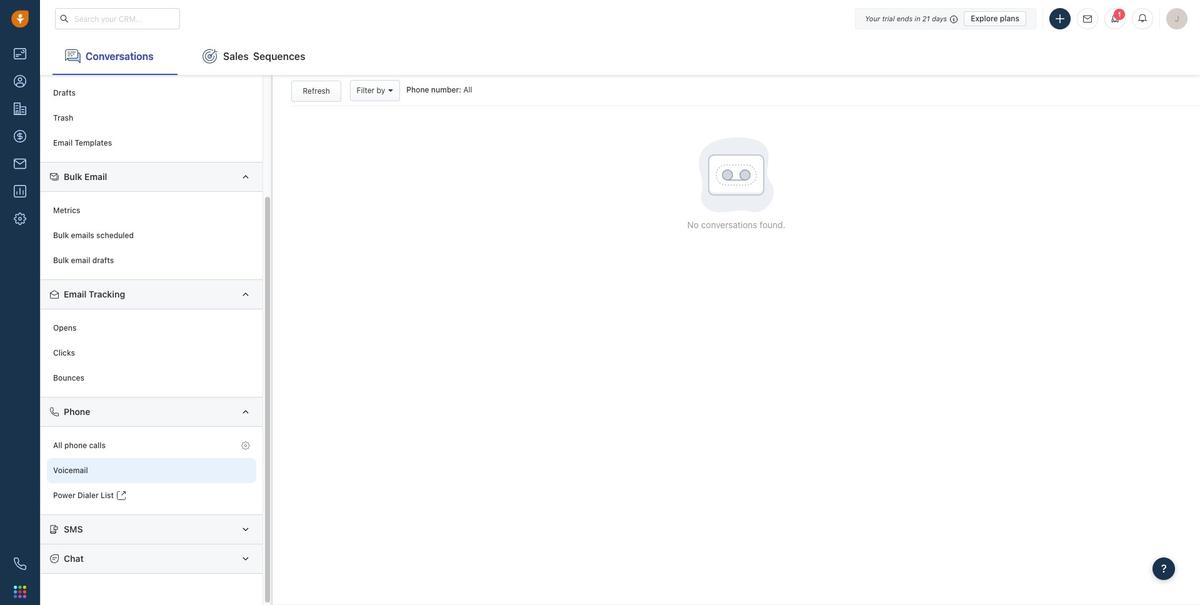 Task type: vqa. For each thing, say whether or not it's contained in the screenshot.
Business type
no



Task type: describe. For each thing, give the bounding box(es) containing it.
trash
[[53, 113, 73, 123]]

all inside all phone calls link
[[53, 441, 62, 450]]

power
[[53, 491, 76, 500]]

refresh button
[[292, 80, 342, 102]]

opens
[[53, 324, 77, 333]]

phone for phone
[[64, 406, 90, 417]]

bounces link
[[47, 366, 256, 391]]

list
[[101, 491, 114, 500]]

voicemail
[[53, 466, 88, 475]]

conversations link
[[53, 38, 178, 75]]

conversations
[[701, 219, 758, 230]]

email tracking
[[64, 289, 125, 299]]

no
[[688, 219, 699, 230]]

sales sequences
[[223, 50, 306, 62]]

Search your CRM... text field
[[55, 8, 180, 29]]

bulk for bulk email drafts
[[53, 256, 69, 265]]

filter by button
[[350, 80, 400, 101]]

bulk emails scheduled link
[[47, 223, 256, 248]]

tab list containing conversations
[[40, 38, 1201, 75]]

bulk email
[[64, 171, 107, 182]]

filter by
[[357, 86, 385, 95]]

bulk email drafts
[[53, 256, 114, 265]]

:
[[459, 85, 462, 95]]

explore plans
[[971, 13, 1020, 23]]

emails
[[71, 231, 94, 240]]

conversations
[[86, 50, 154, 62]]

dialer
[[78, 491, 99, 500]]

voicemail link
[[47, 458, 256, 483]]

sequences
[[253, 50, 306, 62]]

1
[[1118, 11, 1122, 18]]

templates
[[75, 138, 112, 148]]

phone image
[[14, 558, 26, 570]]

trash link
[[47, 106, 256, 131]]

opens link
[[47, 316, 256, 341]]

bulk for bulk email
[[64, 171, 82, 182]]

phone number : all
[[407, 85, 472, 95]]

metrics
[[53, 206, 80, 215]]

by
[[377, 86, 385, 95]]

number
[[431, 85, 459, 95]]

found.
[[760, 219, 786, 230]]

calls
[[89, 441, 106, 450]]

all phone calls
[[53, 441, 106, 450]]

power dialer list
[[53, 491, 114, 500]]

filter
[[357, 86, 375, 95]]

tracking
[[89, 289, 125, 299]]

refresh
[[303, 86, 330, 95]]

drafts link
[[47, 81, 256, 106]]



Task type: locate. For each thing, give the bounding box(es) containing it.
0 vertical spatial bulk
[[64, 171, 82, 182]]

email
[[53, 138, 73, 148], [84, 171, 107, 182], [64, 289, 87, 299]]

clicks
[[53, 349, 75, 358]]

drafts
[[92, 256, 114, 265]]

in
[[915, 14, 921, 22]]

phone element
[[8, 552, 33, 577]]

1 link
[[1105, 8, 1126, 29]]

0 vertical spatial phone
[[407, 85, 429, 95]]

email down templates
[[84, 171, 107, 182]]

0 vertical spatial all
[[464, 85, 472, 95]]

sales sequences link
[[190, 38, 318, 75]]

1 vertical spatial all
[[53, 441, 62, 450]]

bulk left email
[[53, 256, 69, 265]]

1 vertical spatial email
[[84, 171, 107, 182]]

0 horizontal spatial phone
[[64, 406, 90, 417]]

bulk left the emails
[[53, 231, 69, 240]]

1 horizontal spatial all
[[464, 85, 472, 95]]

email for tracking
[[64, 289, 87, 299]]

0 vertical spatial email
[[53, 138, 73, 148]]

bulk inside 'link'
[[53, 256, 69, 265]]

tab list
[[40, 38, 1201, 75]]

all right : at top left
[[464, 85, 472, 95]]

bounces
[[53, 374, 84, 383]]

email templates
[[53, 138, 112, 148]]

bulk
[[64, 171, 82, 182], [53, 231, 69, 240], [53, 256, 69, 265]]

email down trash
[[53, 138, 73, 148]]

email for templates
[[53, 138, 73, 148]]

email
[[71, 256, 90, 265]]

phone up the phone
[[64, 406, 90, 417]]

2 vertical spatial email
[[64, 289, 87, 299]]

sales
[[223, 50, 249, 62]]

1 vertical spatial phone
[[64, 406, 90, 417]]

all left the phone
[[53, 441, 62, 450]]

plans
[[1000, 13, 1020, 23]]

21
[[923, 14, 930, 22]]

your
[[866, 14, 881, 22]]

days
[[932, 14, 947, 22]]

explore
[[971, 13, 998, 23]]

phone
[[64, 441, 87, 450]]

freshworks switcher image
[[14, 586, 26, 598]]

1 vertical spatial bulk
[[53, 231, 69, 240]]

email templates link
[[47, 131, 256, 156]]

ends
[[897, 14, 913, 22]]

scheduled
[[96, 231, 134, 240]]

bulk for bulk emails scheduled
[[53, 231, 69, 240]]

your trial ends in 21 days
[[866, 14, 947, 22]]

phone for phone number : all
[[407, 85, 429, 95]]

2 vertical spatial bulk
[[53, 256, 69, 265]]

power dialer list link
[[47, 483, 256, 508]]

clicks link
[[47, 341, 256, 366]]

bulk email drafts link
[[47, 248, 256, 273]]

all
[[464, 85, 472, 95], [53, 441, 62, 450]]

bulk emails scheduled
[[53, 231, 134, 240]]

drafts
[[53, 88, 76, 98]]

0 horizontal spatial all
[[53, 441, 62, 450]]

explore plans link
[[964, 11, 1027, 26]]

all phone calls link
[[47, 433, 256, 458]]

phone left number
[[407, 85, 429, 95]]

bulk up metrics
[[64, 171, 82, 182]]

phone
[[407, 85, 429, 95], [64, 406, 90, 417]]

metrics link
[[47, 198, 256, 223]]

trial
[[883, 14, 895, 22]]

chat
[[64, 553, 84, 564]]

email left tracking
[[64, 289, 87, 299]]

sms
[[64, 524, 83, 535]]

1 horizontal spatial phone
[[407, 85, 429, 95]]

no conversations found.
[[688, 219, 786, 230]]



